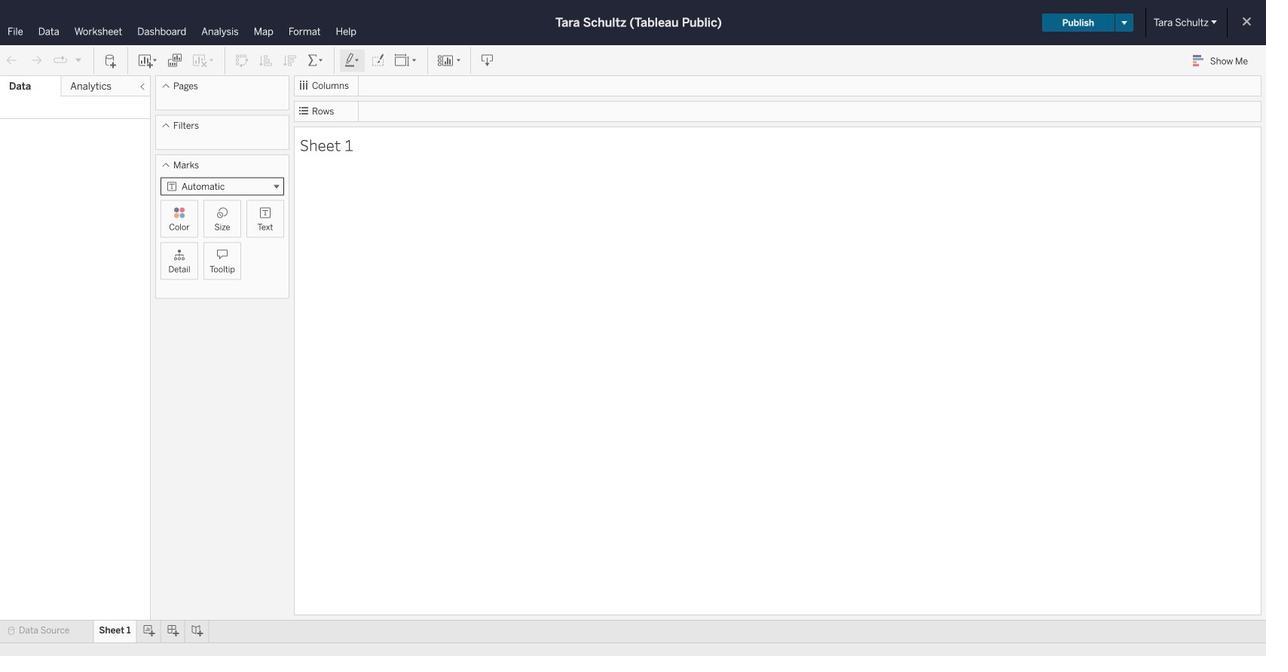 Task type: locate. For each thing, give the bounding box(es) containing it.
sort descending image
[[283, 53, 298, 68]]

collapse image
[[138, 82, 147, 91]]

fit image
[[394, 53, 418, 68]]

highlight image
[[344, 53, 361, 68]]

duplicate image
[[167, 53, 182, 68]]

undo image
[[5, 53, 20, 68]]

show/hide cards image
[[437, 53, 461, 68]]

replay animation image
[[53, 53, 68, 68]]



Task type: vqa. For each thing, say whether or not it's contained in the screenshot.
Undo image
yes



Task type: describe. For each thing, give the bounding box(es) containing it.
download image
[[480, 53, 495, 68]]

new worksheet image
[[137, 53, 158, 68]]

swap rows and columns image
[[234, 53, 249, 68]]

replay animation image
[[74, 55, 83, 64]]

new data source image
[[103, 53, 118, 68]]

clear sheet image
[[191, 53, 216, 68]]

totals image
[[307, 53, 325, 68]]

format workbook image
[[370, 53, 385, 68]]

redo image
[[29, 53, 44, 68]]

sort ascending image
[[258, 53, 274, 68]]



